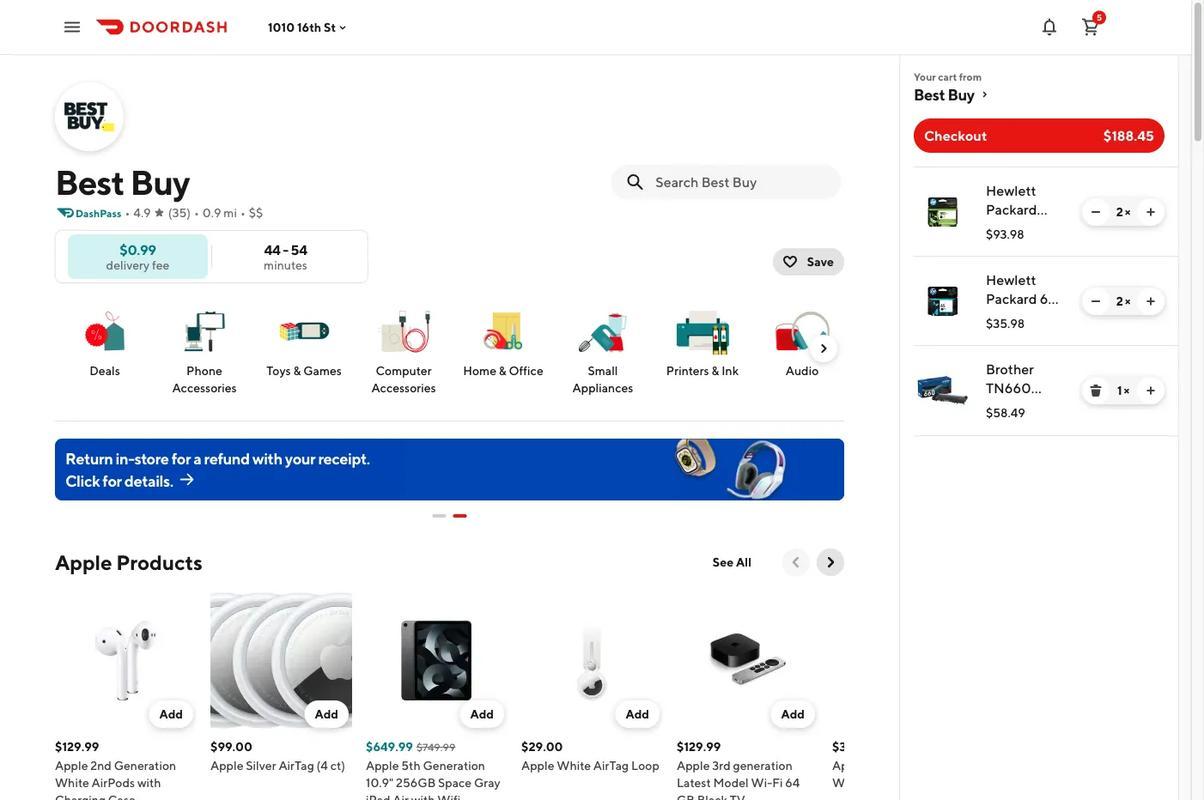 Task type: describe. For each thing, give the bounding box(es) containing it.
space
[[438, 776, 472, 790]]

apple white airtag loop image
[[521, 590, 663, 732]]

white for apple 2nd generation white airpods with charging case
[[55, 776, 89, 790]]

4.9
[[133, 206, 151, 220]]

ink
[[722, 364, 739, 378]]

64
[[785, 776, 800, 790]]

remove one from cart image
[[1089, 205, 1103, 219]]

1 vertical spatial best buy
[[55, 161, 190, 202]]

iphone
[[919, 759, 958, 773]]

hewlett packard high-yield 910xl black ink cartridge image
[[917, 186, 969, 238]]

details.
[[124, 471, 173, 490]]

best inside best buy link
[[914, 85, 945, 103]]

phone
[[186, 364, 222, 378]]

home
[[463, 364, 496, 378]]

apple products
[[55, 550, 202, 575]]

white inside $29.00 apple white airtag loop
[[557, 759, 591, 773]]

audio link
[[759, 301, 845, 380]]

gb
[[677, 793, 695, 800]]

air
[[393, 793, 409, 800]]

black
[[697, 793, 727, 800]]

mi
[[224, 206, 237, 220]]

list containing 2 ×
[[900, 167, 1178, 436]]

case
[[108, 793, 135, 800]]

airtag for loop
[[593, 759, 629, 773]]

all
[[736, 555, 751, 569]]

× for $35.98
[[1125, 294, 1131, 308]]

deals link
[[62, 301, 148, 380]]

toys & games image
[[273, 301, 335, 362]]

buy inside best buy link
[[948, 85, 974, 103]]

× for $93.98
[[1125, 205, 1131, 219]]

printers & ink
[[666, 364, 739, 378]]

wifi
[[437, 793, 460, 800]]

apple for $39.00 apple magsafe iphone white charger
[[832, 759, 865, 773]]

add one to cart image for 2 ×
[[1144, 205, 1158, 219]]

1010 16th st button
[[268, 20, 350, 34]]

computer
[[376, 364, 432, 378]]

$129.99 apple 3rd generation latest model wi-fi 64 gb black tv
[[677, 740, 800, 800]]

phone accessories
[[172, 364, 237, 395]]

hewlett packard 65 standard capacity black ink cartridge image
[[917, 276, 969, 327]]

0 vertical spatial for
[[172, 449, 191, 468]]

fi
[[772, 776, 783, 790]]

silver
[[246, 759, 276, 773]]

wi-
[[751, 776, 772, 790]]

magsafe
[[868, 759, 916, 773]]

deals image
[[74, 301, 136, 362]]

your
[[914, 70, 936, 82]]

refund
[[204, 449, 250, 468]]

5 items, open order cart image
[[1080, 17, 1101, 37]]

accessories for computer
[[371, 381, 436, 395]]

-
[[283, 241, 288, 258]]

$99.00
[[210, 740, 252, 754]]

small appliances image
[[572, 301, 634, 362]]

minutes
[[264, 258, 307, 272]]

best buy image
[[57, 84, 122, 149]]

with for refund
[[252, 449, 282, 468]]

$0.99 delivery fee
[[106, 241, 170, 272]]

home & office link
[[460, 301, 546, 380]]

in-
[[116, 449, 134, 468]]

(4
[[317, 759, 328, 773]]

& for home
[[499, 364, 506, 378]]

(35)
[[168, 206, 191, 220]]

$29.00 apple white airtag loop
[[521, 740, 659, 773]]

your cart from
[[914, 70, 982, 82]]

charging
[[55, 793, 106, 800]]

0 horizontal spatial buy
[[130, 161, 190, 202]]

apple 5th generation 10.9" 256gb space gray ipad air with wifi image
[[366, 590, 508, 732]]

$39.00 apple magsafe iphone white charger
[[832, 740, 958, 790]]

10.9"
[[366, 776, 394, 790]]

appliances
[[572, 381, 633, 395]]

$99.00 apple silver airtag (4 ct)
[[210, 740, 345, 773]]

$58.49
[[986, 406, 1025, 420]]

1010
[[268, 20, 295, 34]]

previous button of carousel image
[[788, 554, 805, 571]]

256gb
[[396, 776, 436, 790]]

tv
[[730, 793, 745, 800]]

brother tn660 high-yield black toner cartridge image
[[917, 365, 969, 417]]

small appliances
[[572, 364, 633, 395]]

next button of carousel image
[[822, 554, 839, 571]]

generation
[[733, 759, 792, 773]]

$749.99
[[416, 741, 456, 753]]

5
[[1097, 12, 1102, 22]]

cart
[[938, 70, 957, 82]]

generation inside $649.99 $749.99 apple 5th generation 10.9" 256gb space gray ipad air with wifi
[[423, 759, 485, 773]]

generation inside $129.99 apple 2nd generation white airpods with charging case
[[114, 759, 176, 773]]

latest
[[677, 776, 711, 790]]

$39.00
[[832, 740, 874, 754]]

dashpass
[[76, 207, 121, 219]]

Search Best Buy search field
[[656, 173, 827, 192]]

1 ×
[[1117, 383, 1129, 398]]

your
[[285, 449, 315, 468]]

see all
[[713, 555, 751, 569]]

return
[[65, 449, 113, 468]]

apple 3rd generation latest model wi-fi 64 gb black tv image
[[677, 590, 818, 732]]

click
[[65, 471, 100, 490]]

printers
[[666, 364, 709, 378]]

3 • from the left
[[240, 206, 245, 220]]



Task type: vqa. For each thing, say whether or not it's contained in the screenshot.
provolone inside Turkey Sausage, Egg & Cheese Bushwick two scrambled eggs with turkey sausage and provolone cheese on everything bagel.
no



Task type: locate. For each thing, give the bounding box(es) containing it.
save
[[807, 255, 834, 269]]

2 × for $35.98
[[1116, 294, 1131, 308]]

1 2 × from the top
[[1116, 205, 1131, 219]]

audio image
[[771, 301, 833, 362]]

1 vertical spatial 2
[[1116, 294, 1123, 308]]

× right the 1
[[1124, 383, 1129, 398]]

toys
[[266, 364, 291, 378]]

add up generation
[[781, 707, 805, 721]]

1 vertical spatial ×
[[1125, 294, 1131, 308]]

loop
[[631, 759, 659, 773]]

1 add one to cart image from the top
[[1144, 205, 1158, 219]]

store
[[134, 449, 169, 468]]

notification bell image
[[1039, 17, 1060, 37]]

×
[[1125, 205, 1131, 219], [1125, 294, 1131, 308], [1124, 383, 1129, 398]]

$129.99 inside $129.99 apple 3rd generation latest model wi-fi 64 gb black tv
[[677, 740, 721, 754]]

2 for $35.98
[[1116, 294, 1123, 308]]

0 vertical spatial best buy
[[914, 85, 974, 103]]

small
[[588, 364, 618, 378]]

2 vertical spatial with
[[411, 793, 435, 800]]

delivery
[[106, 258, 150, 272]]

0 horizontal spatial best buy
[[55, 161, 190, 202]]

2nd
[[90, 759, 112, 773]]

2 right remove one from cart image
[[1116, 205, 1123, 219]]

add one to cart image right remove one from cart image
[[1144, 205, 1158, 219]]

$129.99 for 3rd
[[677, 740, 721, 754]]

1 add from the left
[[159, 707, 183, 721]]

add one to cart image
[[1144, 295, 1158, 308]]

games
[[303, 364, 342, 378]]

audio
[[786, 364, 819, 378]]

0 horizontal spatial accessories
[[172, 381, 237, 395]]

54
[[291, 241, 307, 258]]

1 & from the left
[[293, 364, 301, 378]]

return in-store for a refund with your receipt. click for details.
[[65, 449, 370, 490]]

next image
[[817, 342, 830, 356]]

0 vertical spatial with
[[252, 449, 282, 468]]

1 horizontal spatial best
[[914, 85, 945, 103]]

add for $649.99 $749.99 apple 5th generation 10.9" 256gb space gray ipad air with wifi
[[470, 707, 494, 721]]

& for printers
[[712, 364, 719, 378]]

1 horizontal spatial with
[[252, 449, 282, 468]]

$35.98
[[986, 316, 1025, 331]]

apple down $39.00
[[832, 759, 865, 773]]

& for toys
[[293, 364, 301, 378]]

1 vertical spatial for
[[103, 471, 122, 490]]

0 horizontal spatial airtag
[[279, 759, 314, 773]]

best buy
[[914, 85, 974, 103], [55, 161, 190, 202]]

apple 2nd generation white airpods with charging case image
[[55, 590, 197, 732]]

best up dashpass
[[55, 161, 124, 202]]

generation up airpods
[[114, 759, 176, 773]]

1 vertical spatial add one to cart image
[[1144, 384, 1158, 398]]

2 horizontal spatial white
[[832, 776, 866, 790]]

for
[[172, 449, 191, 468], [103, 471, 122, 490]]

add one to cart image for 1 ×
[[1144, 384, 1158, 398]]

1 horizontal spatial white
[[557, 759, 591, 773]]

1 • from the left
[[125, 206, 130, 220]]

& left the ink
[[712, 364, 719, 378]]

remove item from cart image
[[1089, 384, 1103, 398]]

• for • 0.9 mi • $$
[[194, 206, 199, 220]]

see all link
[[702, 549, 762, 576]]

2 vertical spatial ×
[[1124, 383, 1129, 398]]

1 vertical spatial with
[[137, 776, 161, 790]]

1 accessories from the left
[[172, 381, 237, 395]]

1 $129.99 from the left
[[55, 740, 99, 754]]

airtag for (4
[[279, 759, 314, 773]]

ipad
[[366, 793, 390, 800]]

2 horizontal spatial •
[[240, 206, 245, 220]]

apple down $29.00
[[521, 759, 554, 773]]

apple down "$99.00"
[[210, 759, 243, 773]]

0 horizontal spatial white
[[55, 776, 89, 790]]

2 add one to cart image from the top
[[1144, 384, 1158, 398]]

2 airtag from the left
[[593, 759, 629, 773]]

products
[[116, 550, 202, 575]]

1 horizontal spatial &
[[499, 364, 506, 378]]

5 button
[[1074, 10, 1108, 44]]

2 & from the left
[[499, 364, 506, 378]]

• for •
[[125, 206, 130, 220]]

1 horizontal spatial $129.99
[[677, 740, 721, 754]]

buy down from
[[948, 85, 974, 103]]

with inside $649.99 $749.99 apple 5th generation 10.9" 256gb space gray ipad air with wifi
[[411, 793, 435, 800]]

1 horizontal spatial generation
[[423, 759, 485, 773]]

0.9
[[203, 206, 221, 220]]

2 for $93.98
[[1116, 205, 1123, 219]]

$129.99 apple 2nd generation white airpods with charging case
[[55, 740, 176, 800]]

airtag inside the $99.00 apple silver airtag (4 ct)
[[279, 759, 314, 773]]

gray
[[474, 776, 500, 790]]

• left 0.9
[[194, 206, 199, 220]]

44
[[264, 241, 280, 258]]

2 right remove one from cart icon
[[1116, 294, 1123, 308]]

0 vertical spatial 2
[[1116, 205, 1123, 219]]

for left "a" on the bottom
[[172, 449, 191, 468]]

best
[[914, 85, 945, 103], [55, 161, 124, 202]]

0 vertical spatial best
[[914, 85, 945, 103]]

$93.98
[[986, 227, 1024, 241]]

add for $29.00 apple white airtag loop
[[626, 707, 649, 721]]

apple inside $649.99 $749.99 apple 5th generation 10.9" 256gb space gray ipad air with wifi
[[366, 759, 399, 773]]

see
[[713, 555, 734, 569]]

0 horizontal spatial generation
[[114, 759, 176, 773]]

white down $29.00
[[557, 759, 591, 773]]

& right 'toys'
[[293, 364, 301, 378]]

2 2 from the top
[[1116, 294, 1123, 308]]

apple products link
[[55, 549, 202, 576]]

2 accessories from the left
[[371, 381, 436, 395]]

2 × right remove one from cart icon
[[1116, 294, 1131, 308]]

office
[[509, 364, 543, 378]]

• left 4.9
[[125, 206, 130, 220]]

1 vertical spatial buy
[[130, 161, 190, 202]]

printers & ink link
[[660, 301, 745, 380]]

for down in-
[[103, 471, 122, 490]]

apple up latest
[[677, 759, 710, 773]]

white down $39.00
[[832, 776, 866, 790]]

with left your
[[252, 449, 282, 468]]

1 vertical spatial best
[[55, 161, 124, 202]]

$0.99
[[120, 241, 156, 258]]

• right 'mi'
[[240, 206, 245, 220]]

add up (4
[[315, 707, 338, 721]]

list
[[900, 167, 1178, 436]]

add for $129.99 apple 3rd generation latest model wi-fi 64 gb black tv
[[781, 707, 805, 721]]

$29.00
[[521, 740, 563, 754]]

apple silver airtag (4 ct) image
[[210, 590, 352, 732]]

add one to cart image
[[1144, 205, 1158, 219], [1144, 384, 1158, 398]]

add
[[159, 707, 183, 721], [315, 707, 338, 721], [470, 707, 494, 721], [626, 707, 649, 721], [781, 707, 805, 721]]

0 vertical spatial buy
[[948, 85, 974, 103]]

white inside $39.00 apple magsafe iphone white charger
[[832, 776, 866, 790]]

apple left the products
[[55, 550, 112, 575]]

fee
[[152, 258, 170, 272]]

checkout
[[924, 128, 987, 144]]

0 horizontal spatial for
[[103, 471, 122, 490]]

white inside $129.99 apple 2nd generation white airpods with charging case
[[55, 776, 89, 790]]

apple inside $129.99 apple 2nd generation white airpods with charging case
[[55, 759, 88, 773]]

accessories down phone
[[172, 381, 237, 395]]

1 horizontal spatial buy
[[948, 85, 974, 103]]

2 $129.99 from the left
[[677, 740, 721, 754]]

airpods
[[92, 776, 135, 790]]

2 horizontal spatial with
[[411, 793, 435, 800]]

with
[[252, 449, 282, 468], [137, 776, 161, 790], [411, 793, 435, 800]]

with right airpods
[[137, 776, 161, 790]]

best buy link
[[914, 84, 1165, 105]]

accessories for phone
[[172, 381, 237, 395]]

toys & games
[[266, 364, 342, 378]]

best down your
[[914, 85, 945, 103]]

&
[[293, 364, 301, 378], [499, 364, 506, 378], [712, 364, 719, 378]]

1 horizontal spatial accessories
[[371, 381, 436, 395]]

home & office
[[463, 364, 543, 378]]

$$
[[249, 206, 263, 220]]

add up $129.99 apple 2nd generation white airpods with charging case
[[159, 707, 183, 721]]

add one to cart image right "1 ×"
[[1144, 384, 1158, 398]]

best buy up 4.9
[[55, 161, 190, 202]]

receipt.
[[318, 449, 370, 468]]

$129.99 for 2nd
[[55, 740, 99, 754]]

1 generation from the left
[[114, 759, 176, 773]]

ct)
[[330, 759, 345, 773]]

2 • from the left
[[194, 206, 199, 220]]

× right remove one from cart image
[[1125, 205, 1131, 219]]

$649.99
[[366, 740, 413, 754]]

generation up "space"
[[423, 759, 485, 773]]

3 add from the left
[[470, 707, 494, 721]]

0 vertical spatial ×
[[1125, 205, 1131, 219]]

0 horizontal spatial $129.99
[[55, 740, 99, 754]]

white up charging
[[55, 776, 89, 790]]

phone accessories image
[[173, 301, 235, 362]]

0 horizontal spatial •
[[125, 206, 130, 220]]

airtag left loop at right
[[593, 759, 629, 773]]

2 × for $93.98
[[1116, 205, 1131, 219]]

add up "gray"
[[470, 707, 494, 721]]

$129.99
[[55, 740, 99, 754], [677, 740, 721, 754]]

printers & ink image
[[672, 301, 733, 362]]

airtag
[[279, 759, 314, 773], [593, 759, 629, 773]]

apple inside $129.99 apple 3rd generation latest model wi-fi 64 gb black tv
[[677, 759, 710, 773]]

buy up 4.9
[[130, 161, 190, 202]]

open menu image
[[62, 17, 82, 37]]

0 vertical spatial 2 ×
[[1116, 205, 1131, 219]]

3 & from the left
[[712, 364, 719, 378]]

apple for $129.99 apple 3rd generation latest model wi-fi 64 gb black tv
[[677, 759, 710, 773]]

toys & games link
[[261, 301, 347, 380]]

1 horizontal spatial for
[[172, 449, 191, 468]]

0 horizontal spatial with
[[137, 776, 161, 790]]

& right home
[[499, 364, 506, 378]]

white
[[557, 759, 591, 773], [55, 776, 89, 790], [832, 776, 866, 790]]

add for $129.99 apple 2nd generation white airpods with charging case
[[159, 707, 183, 721]]

small appliances link
[[560, 301, 646, 397]]

airtag left (4
[[279, 759, 314, 773]]

1 2 from the top
[[1116, 205, 1123, 219]]

apple for $129.99 apple 2nd generation white airpods with charging case
[[55, 759, 88, 773]]

$129.99 up 3rd
[[677, 740, 721, 754]]

home & office image
[[472, 301, 534, 362]]

1010 16th st
[[268, 20, 336, 34]]

with for airpods
[[137, 776, 161, 790]]

4 add from the left
[[626, 707, 649, 721]]

with down 256gb
[[411, 793, 435, 800]]

1 vertical spatial 2 ×
[[1116, 294, 1131, 308]]

0 horizontal spatial &
[[293, 364, 301, 378]]

44 - 54 minutes
[[264, 241, 307, 272]]

2 horizontal spatial &
[[712, 364, 719, 378]]

apple for $29.00 apple white airtag loop
[[521, 759, 554, 773]]

5 add from the left
[[781, 707, 805, 721]]

best buy down cart
[[914, 85, 974, 103]]

1 airtag from the left
[[279, 759, 314, 773]]

charger
[[869, 776, 913, 790]]

$129.99 up 2nd
[[55, 740, 99, 754]]

apple inside $29.00 apple white airtag loop
[[521, 759, 554, 773]]

3rd
[[712, 759, 731, 773]]

apple inside $39.00 apple magsafe iphone white charger
[[832, 759, 865, 773]]

× left add one to cart icon
[[1125, 294, 1131, 308]]

2 × right remove one from cart image
[[1116, 205, 1131, 219]]

phone accessories link
[[161, 301, 247, 397]]

a
[[193, 449, 201, 468]]

1 horizontal spatial best buy
[[914, 85, 974, 103]]

accessories down computer
[[371, 381, 436, 395]]

accessories
[[172, 381, 237, 395], [371, 381, 436, 395]]

1 horizontal spatial airtag
[[593, 759, 629, 773]]

0 horizontal spatial best
[[55, 161, 124, 202]]

deals
[[90, 364, 120, 378]]

apple inside the $99.00 apple silver airtag (4 ct)
[[210, 759, 243, 773]]

apple
[[55, 550, 112, 575], [55, 759, 88, 773], [210, 759, 243, 773], [366, 759, 399, 773], [521, 759, 554, 773], [677, 759, 710, 773], [832, 759, 865, 773]]

2 add from the left
[[315, 707, 338, 721]]

2 2 × from the top
[[1116, 294, 1131, 308]]

st
[[324, 20, 336, 34]]

1
[[1117, 383, 1122, 398]]

model
[[713, 776, 749, 790]]

airtag inside $29.00 apple white airtag loop
[[593, 759, 629, 773]]

apple left 2nd
[[55, 759, 88, 773]]

computer accessories link
[[361, 301, 447, 397]]

× for $58.49
[[1124, 383, 1129, 398]]

save button
[[773, 248, 844, 276]]

with inside 'return in-store for a refund with your receipt. click for details.'
[[252, 449, 282, 468]]

add for $99.00 apple silver airtag (4 ct)
[[315, 707, 338, 721]]

2 generation from the left
[[423, 759, 485, 773]]

accessories inside "link"
[[172, 381, 237, 395]]

with inside $129.99 apple 2nd generation white airpods with charging case
[[137, 776, 161, 790]]

apple for $99.00 apple silver airtag (4 ct)
[[210, 759, 243, 773]]

1 horizontal spatial •
[[194, 206, 199, 220]]

white for apple magsafe iphone white charger
[[832, 776, 866, 790]]

remove one from cart image
[[1089, 295, 1103, 308]]

0 vertical spatial add one to cart image
[[1144, 205, 1158, 219]]

computer accessories image
[[373, 301, 435, 362]]

buy
[[948, 85, 974, 103], [130, 161, 190, 202]]

add up loop at right
[[626, 707, 649, 721]]

apple up 10.9"
[[366, 759, 399, 773]]

$129.99 inside $129.99 apple 2nd generation white airpods with charging case
[[55, 740, 99, 754]]



